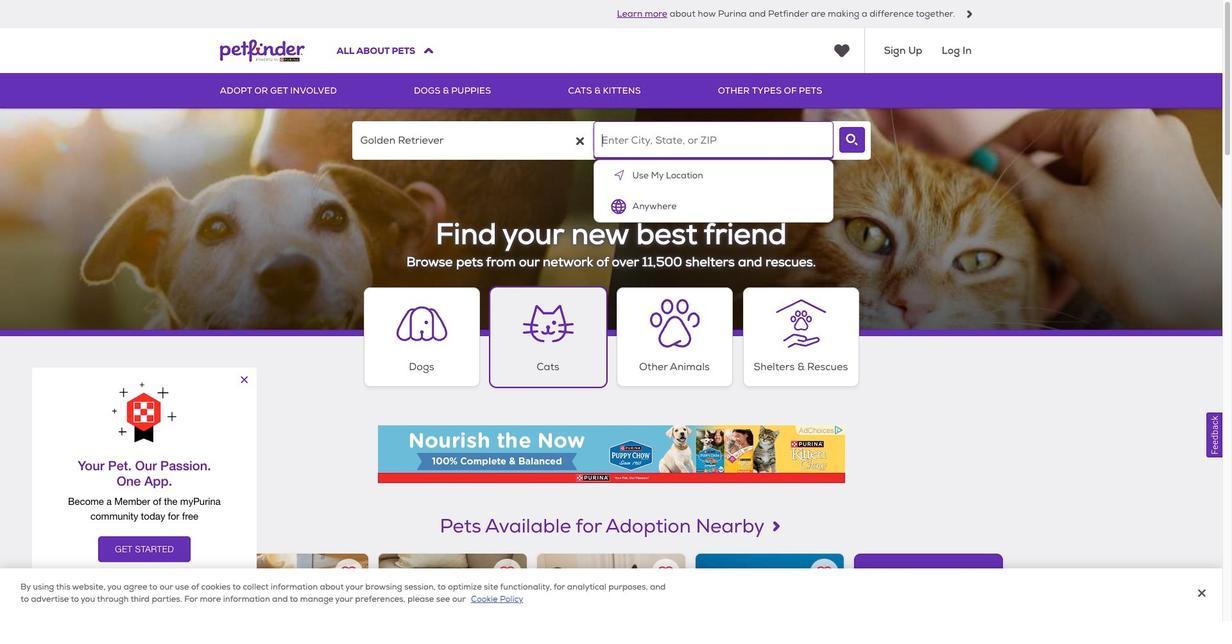 Task type: vqa. For each thing, say whether or not it's contained in the screenshot.
Jack, adoptable Dog, Adult Male Chihuahua, 1 mile away. 'image'
no



Task type: describe. For each thing, give the bounding box(es) containing it.
9c2b2 image
[[965, 10, 973, 18]]

primary element
[[220, 73, 1003, 108]]

Search Terrier, Kitten, etc. text field
[[352, 121, 592, 160]]

favorite hot cereals 4 image
[[658, 565, 674, 581]]

famous, adoptable, young female tabby & domestic short hair, in los angeles, ca. image
[[378, 554, 527, 621]]

favorite taco image
[[341, 565, 357, 581]]

petfinder logo image
[[220, 28, 304, 73]]

nouveau, adoptable, adult male domestic short hair, in los angeles, ca. image
[[696, 554, 844, 621]]

advertisement element
[[378, 425, 845, 483]]



Task type: locate. For each thing, give the bounding box(es) containing it.
taco, adoptable, baby male tabby & domestic short hair, in los angeles, ca. image
[[220, 554, 368, 621]]

hot cereals 4, adoptable, baby female domestic medium hair, in los angeles, ca. image
[[537, 554, 685, 621]]

location quick links list box
[[593, 160, 833, 223]]

favorite nouveau image
[[816, 565, 832, 581]]

favorite famous image
[[499, 565, 515, 581]]

privacy alert dialog
[[0, 569, 1222, 621]]

Enter City, State, or ZIP text field
[[593, 121, 833, 160]]



